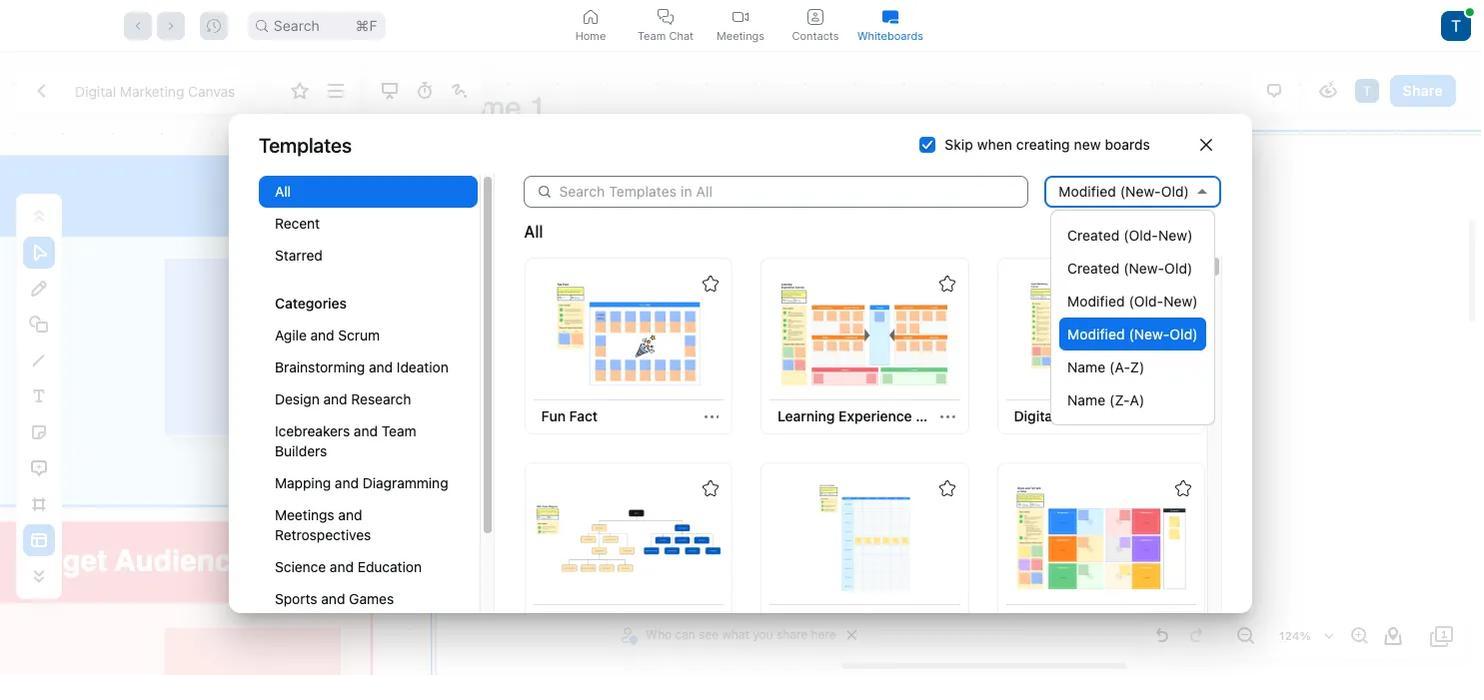 Task type: vqa. For each thing, say whether or not it's contained in the screenshot.
the Home button
yes



Task type: locate. For each thing, give the bounding box(es) containing it.
meetings
[[717, 28, 765, 42]]

team
[[638, 28, 666, 42]]

whiteboards button
[[853, 0, 928, 51]]

online image
[[1467, 8, 1475, 16]]

whiteboard small image
[[883, 8, 899, 24], [883, 8, 899, 24]]

search
[[274, 16, 320, 33]]

video on image
[[733, 8, 749, 24]]

online image
[[1467, 8, 1475, 16]]

home button
[[553, 0, 628, 51]]

contacts
[[792, 28, 839, 42]]

tab list
[[553, 0, 928, 51]]

contacts button
[[778, 0, 853, 51]]

video on image
[[733, 8, 749, 24]]

avatar image
[[1442, 10, 1472, 40]]

magnifier image
[[256, 19, 268, 31], [256, 19, 268, 31]]

meetings button
[[703, 0, 778, 51]]

team chat image
[[658, 8, 674, 24], [658, 8, 674, 24]]

home small image
[[583, 8, 599, 24], [583, 8, 599, 24]]

chat
[[669, 28, 694, 42]]



Task type: describe. For each thing, give the bounding box(es) containing it.
tab list containing home
[[553, 0, 928, 51]]

profile contact image
[[808, 8, 824, 24]]

team chat
[[638, 28, 694, 42]]

whiteboards
[[858, 28, 924, 42]]

home
[[576, 28, 606, 42]]

profile contact image
[[808, 8, 824, 24]]

team chat button
[[628, 0, 703, 51]]

⌘f
[[355, 16, 378, 33]]



